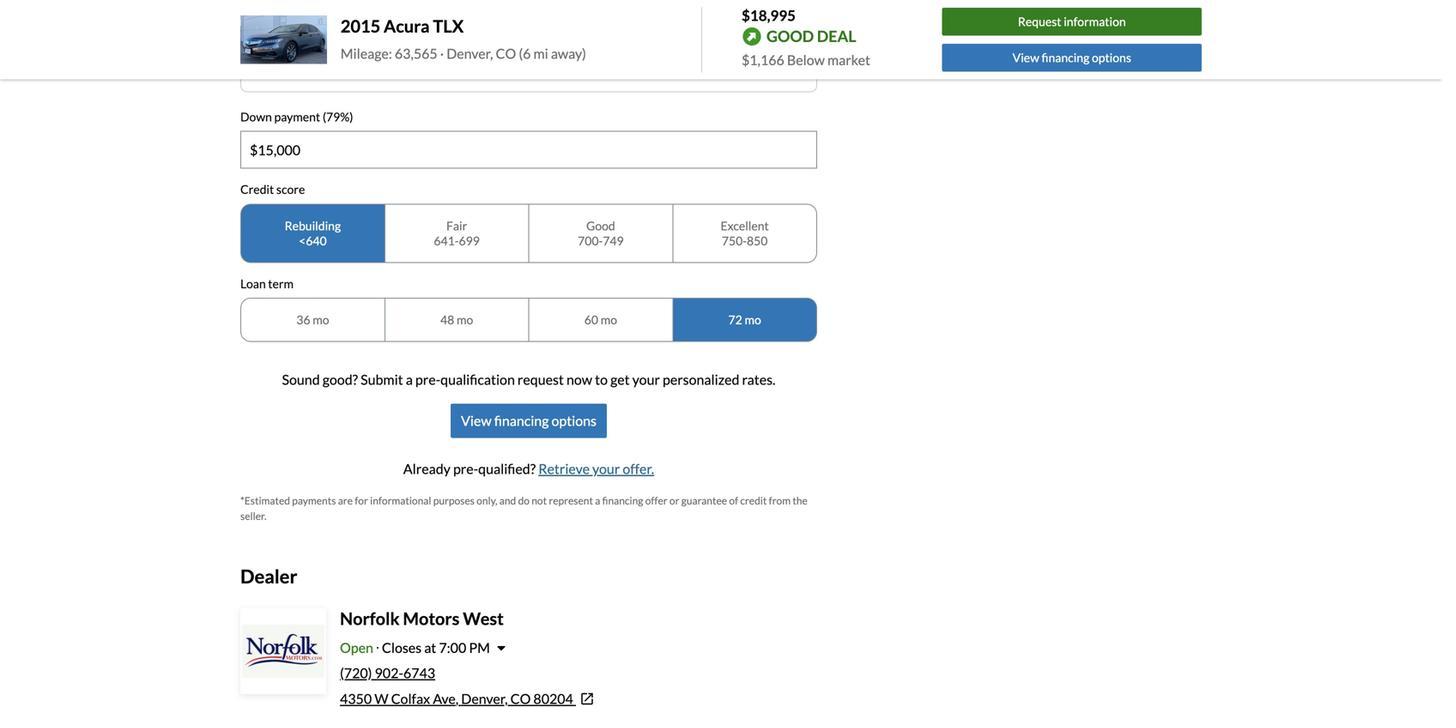Task type: describe. For each thing, give the bounding box(es) containing it.
$18,995
[[742, 6, 796, 24]]

seller.
[[240, 510, 267, 522]]

already pre-qualified? retrieve your offer.
[[403, 461, 654, 477]]

only,
[[477, 495, 497, 507]]

credit score
[[240, 182, 305, 197]]

good 700-749
[[578, 218, 624, 248]]

2015 acura tlx mileage: 63,565 · denver, co (6 mi away)
[[341, 16, 586, 62]]

norfolk motors west image
[[242, 610, 324, 693]]

0 vertical spatial your
[[632, 371, 660, 388]]

rates.
[[742, 371, 776, 388]]

mo for 36 mo
[[313, 313, 329, 327]]

information
[[1064, 14, 1126, 29]]

or
[[669, 495, 679, 507]]

excellent
[[721, 218, 769, 233]]

market
[[827, 52, 870, 68]]

deal
[[817, 27, 856, 46]]

represent
[[549, 495, 593, 507]]

mi
[[534, 45, 548, 62]]

credit
[[740, 495, 767, 507]]

guarantee
[[681, 495, 727, 507]]

to
[[595, 371, 608, 388]]

good
[[767, 27, 814, 46]]

informational
[[370, 495, 431, 507]]

$1,166
[[742, 52, 784, 68]]

749
[[603, 233, 624, 248]]

open
[[340, 640, 373, 656]]

away)
[[551, 45, 586, 62]]

(720) 902-6743 link
[[340, 665, 435, 682]]

1 vertical spatial view financing options
[[461, 413, 597, 429]]

sound good? submit a pre-qualification request now to get your personalized rates.
[[282, 371, 776, 388]]

open closes at 7:00 pm
[[340, 640, 490, 656]]

of inside the *estimated payments are for informational purposes only, and do not represent a financing offer or guarantee of credit from the seller.
[[729, 495, 738, 507]]

from
[[769, 495, 791, 507]]

payment
[[274, 109, 320, 124]]

loan term
[[240, 276, 294, 291]]

get
[[610, 371, 630, 388]]

48 mo
[[440, 313, 473, 327]]

7:00
[[439, 640, 466, 656]]

below
[[787, 52, 825, 68]]

1 horizontal spatial pre-
[[453, 461, 478, 477]]

6743
[[403, 665, 435, 682]]

699
[[459, 233, 480, 248]]

$1,166 below market
[[742, 52, 870, 68]]

west
[[463, 609, 504, 629]]

financing inside the *estimated payments are for informational purposes only, and do not represent a financing offer or guarantee of credit from the seller.
[[602, 495, 643, 507]]

now
[[567, 371, 592, 388]]

the
[[793, 495, 808, 507]]

apr of 21.24%
[[484, 45, 574, 62]]

do
[[518, 495, 530, 507]]

rebuilding
[[285, 218, 341, 233]]

2015 acura tlx image
[[240, 15, 327, 64]]

retrieve your offer. link
[[538, 461, 654, 477]]

for
[[355, 495, 368, 507]]

down payment (79%)
[[240, 109, 353, 124]]

·
[[440, 45, 444, 62]]

a inside the *estimated payments are for informational purposes only, and do not represent a financing offer or guarantee of credit from the seller.
[[595, 495, 600, 507]]

1 vertical spatial view
[[461, 413, 492, 429]]

closes
[[382, 640, 422, 656]]

0 horizontal spatial view financing options button
[[451, 404, 607, 438]]

retrieve
[[538, 461, 590, 477]]

request information button
[[942, 8, 1202, 36]]

personalized
[[663, 371, 739, 388]]

down
[[240, 109, 272, 124]]

36
[[296, 313, 310, 327]]

norfolk motors west
[[340, 609, 504, 629]]

72
[[728, 313, 742, 327]]

mo for 48 mo
[[457, 313, 473, 327]]

902-
[[375, 665, 403, 682]]

72 mo
[[728, 313, 761, 327]]

700-
[[578, 233, 603, 248]]

good
[[586, 218, 615, 233]]



Task type: vqa. For each thing, say whether or not it's contained in the screenshot.
Global
no



Task type: locate. For each thing, give the bounding box(es) containing it.
offer
[[645, 495, 667, 507]]

mo
[[313, 313, 329, 327], [457, 313, 473, 327], [601, 313, 617, 327], [745, 313, 761, 327]]

score
[[276, 182, 305, 197]]

submit
[[361, 371, 403, 388]]

1 horizontal spatial financing
[[602, 495, 643, 507]]

a right represent
[[595, 495, 600, 507]]

0 horizontal spatial view financing options
[[461, 413, 597, 429]]

view financing options
[[1013, 50, 1131, 65], [461, 413, 597, 429]]

0 horizontal spatial view
[[461, 413, 492, 429]]

2 mo from the left
[[457, 313, 473, 327]]

options for the left view financing options button
[[551, 413, 597, 429]]

norfolk motors west link
[[340, 609, 504, 629]]

options down now
[[551, 413, 597, 429]]

1 horizontal spatial view
[[1013, 50, 1039, 65]]

and
[[499, 495, 516, 507]]

view financing options down the request information button
[[1013, 50, 1131, 65]]

financing for topmost view financing options button
[[1042, 50, 1090, 65]]

1 vertical spatial financing
[[494, 413, 549, 429]]

view down qualification
[[461, 413, 492, 429]]

fair 641-699
[[434, 218, 480, 248]]

view down request
[[1013, 50, 1039, 65]]

options
[[1092, 50, 1131, 65], [551, 413, 597, 429]]

*estimated
[[240, 495, 290, 507]]

0 horizontal spatial a
[[406, 371, 413, 388]]

of left mi
[[513, 45, 525, 62]]

view financing options down sound good? submit a pre-qualification request now to get your personalized rates.
[[461, 413, 597, 429]]

qualification
[[440, 371, 515, 388]]

norfolk
[[340, 609, 400, 629]]

good deal
[[767, 27, 856, 46]]

0 vertical spatial financing
[[1042, 50, 1090, 65]]

acura
[[384, 16, 430, 36]]

1 vertical spatial view financing options button
[[451, 404, 607, 438]]

*estimated payments are for informational purposes only, and do not represent a financing offer or guarantee of credit from the seller.
[[240, 495, 808, 522]]

1 horizontal spatial view financing options button
[[942, 44, 1202, 72]]

not
[[532, 495, 547, 507]]

mo right the 60
[[601, 313, 617, 327]]

of left credit
[[729, 495, 738, 507]]

financing left offer
[[602, 495, 643, 507]]

(79%)
[[323, 109, 353, 124]]

0 vertical spatial options
[[1092, 50, 1131, 65]]

60 mo
[[584, 313, 617, 327]]

motors
[[403, 609, 460, 629]]

apr
[[484, 45, 510, 62]]

(720)
[[340, 665, 372, 682]]

offer.
[[623, 461, 654, 477]]

view financing options button
[[942, 44, 1202, 72], [451, 404, 607, 438]]

financing for the left view financing options button
[[494, 413, 549, 429]]

21.24%
[[528, 45, 574, 62]]

1 vertical spatial a
[[595, 495, 600, 507]]

mileage:
[[341, 45, 392, 62]]

pre- up purposes on the left
[[453, 461, 478, 477]]

(6
[[519, 45, 531, 62]]

0 horizontal spatial of
[[513, 45, 525, 62]]

mo for 72 mo
[[745, 313, 761, 327]]

are
[[338, 495, 353, 507]]

term
[[268, 276, 294, 291]]

pre- right submit at the bottom left
[[415, 371, 440, 388]]

mo for 60 mo
[[601, 313, 617, 327]]

0 vertical spatial view financing options
[[1013, 50, 1131, 65]]

co
[[496, 45, 516, 62]]

1 vertical spatial pre-
[[453, 461, 478, 477]]

purposes
[[433, 495, 475, 507]]

1 horizontal spatial a
[[595, 495, 600, 507]]

your
[[632, 371, 660, 388], [592, 461, 620, 477]]

36 mo
[[296, 313, 329, 327]]

850
[[747, 233, 768, 248]]

1 vertical spatial your
[[592, 461, 620, 477]]

(720) 902-6743
[[340, 665, 435, 682]]

2 horizontal spatial financing
[[1042, 50, 1090, 65]]

financing down sound good? submit a pre-qualification request now to get your personalized rates.
[[494, 413, 549, 429]]

0 horizontal spatial financing
[[494, 413, 549, 429]]

rebuilding <640
[[285, 218, 341, 248]]

0 horizontal spatial your
[[592, 461, 620, 477]]

request
[[1018, 14, 1061, 29]]

pre-
[[415, 371, 440, 388], [453, 461, 478, 477]]

4 mo from the left
[[745, 313, 761, 327]]

0 vertical spatial a
[[406, 371, 413, 388]]

options for topmost view financing options button
[[1092, 50, 1131, 65]]

qualified?
[[478, 461, 536, 477]]

view
[[1013, 50, 1039, 65], [461, 413, 492, 429]]

750-
[[722, 233, 747, 248]]

mo right 36
[[313, 313, 329, 327]]

1 mo from the left
[[313, 313, 329, 327]]

1 vertical spatial of
[[729, 495, 738, 507]]

0 vertical spatial view
[[1013, 50, 1039, 65]]

0 vertical spatial pre-
[[415, 371, 440, 388]]

sound
[[282, 371, 320, 388]]

options down information
[[1092, 50, 1131, 65]]

2 vertical spatial financing
[[602, 495, 643, 507]]

mo right 72 on the right of the page
[[745, 313, 761, 327]]

view financing options button down sound good? submit a pre-qualification request now to get your personalized rates.
[[451, 404, 607, 438]]

fair
[[446, 218, 467, 233]]

63,565
[[395, 45, 438, 62]]

caret down image
[[497, 641, 505, 655]]

payments
[[292, 495, 336, 507]]

your right get
[[632, 371, 660, 388]]

0 horizontal spatial options
[[551, 413, 597, 429]]

tlx
[[433, 16, 464, 36]]

request information
[[1018, 14, 1126, 29]]

1 horizontal spatial view financing options
[[1013, 50, 1131, 65]]

641-
[[434, 233, 459, 248]]

48
[[440, 313, 454, 327]]

denver,
[[447, 45, 493, 62]]

already
[[403, 461, 451, 477]]

0 vertical spatial of
[[513, 45, 525, 62]]

mo right 48
[[457, 313, 473, 327]]

request
[[518, 371, 564, 388]]

financing
[[1042, 50, 1090, 65], [494, 413, 549, 429], [602, 495, 643, 507]]

excellent 750-850
[[721, 218, 769, 248]]

0 horizontal spatial pre-
[[415, 371, 440, 388]]

Down payment (79%) text field
[[241, 132, 816, 168]]

financing down the request information button
[[1042, 50, 1090, 65]]

a right submit at the bottom left
[[406, 371, 413, 388]]

2015
[[341, 16, 380, 36]]

1 horizontal spatial options
[[1092, 50, 1131, 65]]

1 horizontal spatial of
[[729, 495, 738, 507]]

<640
[[299, 233, 327, 248]]

view financing options button down the request information button
[[942, 44, 1202, 72]]

your left "offer."
[[592, 461, 620, 477]]

1 vertical spatial options
[[551, 413, 597, 429]]

dealer
[[240, 565, 297, 588]]

3 mo from the left
[[601, 313, 617, 327]]

a
[[406, 371, 413, 388], [595, 495, 600, 507]]

1 horizontal spatial your
[[632, 371, 660, 388]]

0 vertical spatial view financing options button
[[942, 44, 1202, 72]]

good?
[[323, 371, 358, 388]]



